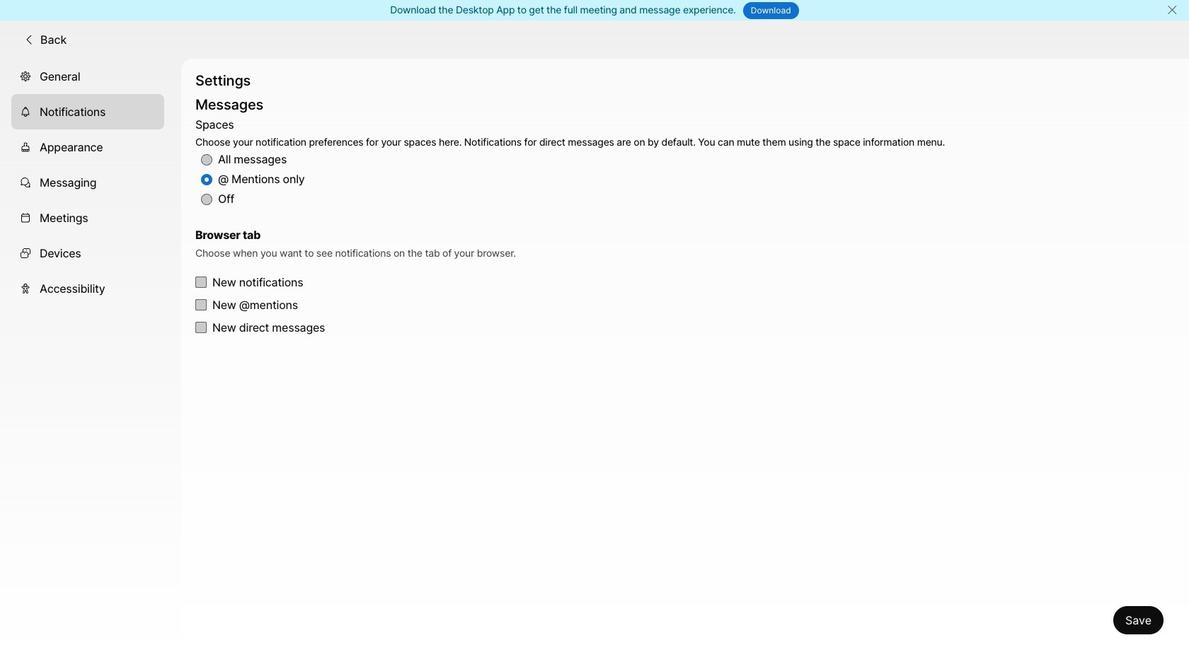 Task type: locate. For each thing, give the bounding box(es) containing it.
notifications tab
[[11, 94, 164, 129]]

general tab
[[11, 58, 164, 94]]

All messages radio
[[201, 154, 212, 166]]

option group
[[195, 115, 945, 210]]



Task type: describe. For each thing, give the bounding box(es) containing it.
@ Mentions only radio
[[201, 174, 212, 185]]

devices tab
[[11, 235, 164, 271]]

messaging tab
[[11, 165, 164, 200]]

cancel_16 image
[[1166, 4, 1178, 16]]

accessibility tab
[[11, 271, 164, 306]]

Off radio
[[201, 194, 212, 205]]

appearance tab
[[11, 129, 164, 165]]

meetings tab
[[11, 200, 164, 235]]

settings navigation
[[0, 58, 181, 658]]



Task type: vqa. For each thing, say whether or not it's contained in the screenshot.
Messaging tab
yes



